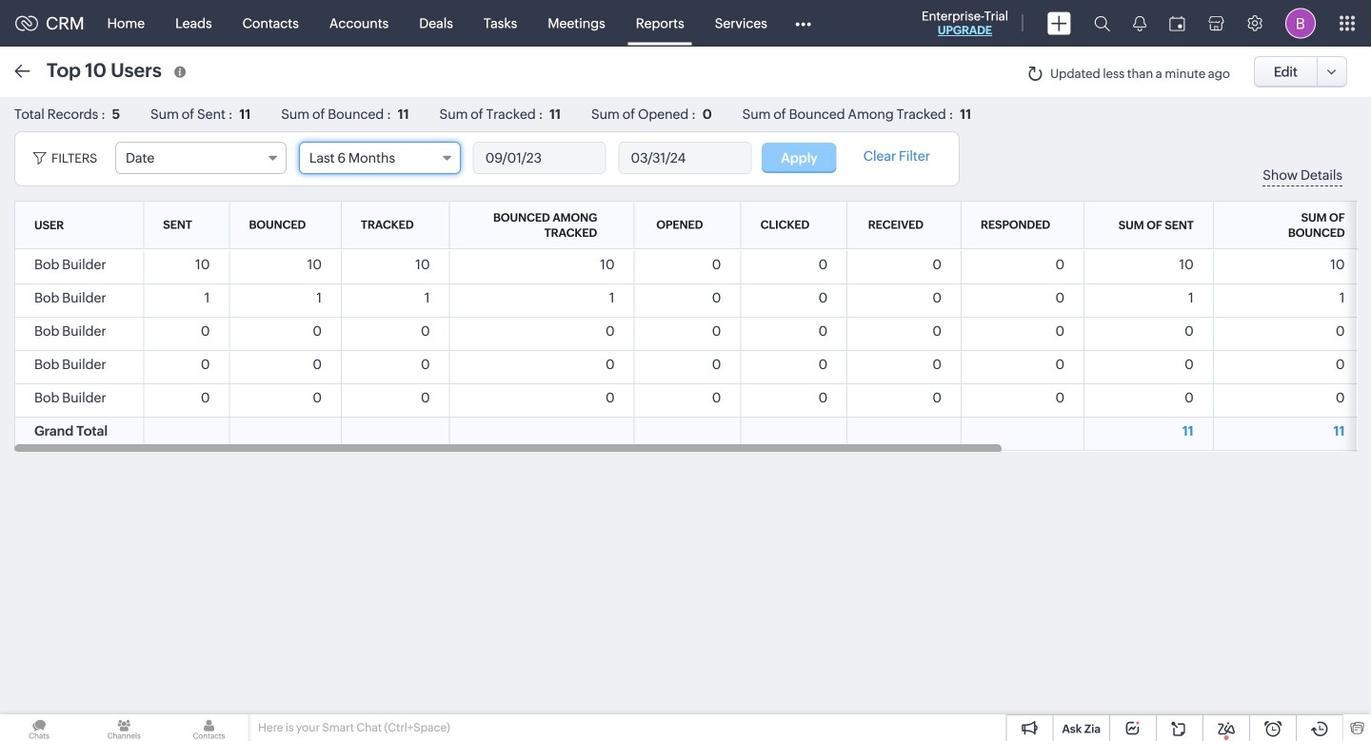 Task type: describe. For each thing, give the bounding box(es) containing it.
channels image
[[85, 715, 163, 742]]

contacts image
[[170, 715, 248, 742]]

signals image
[[1133, 15, 1147, 31]]

signals element
[[1122, 0, 1158, 47]]

search image
[[1094, 15, 1110, 31]]

create menu element
[[1036, 0, 1083, 46]]



Task type: vqa. For each thing, say whether or not it's contained in the screenshot.
PROFILE image
yes



Task type: locate. For each thing, give the bounding box(es) containing it.
2 mm/dd/yy text field from the left
[[619, 143, 751, 173]]

calendar image
[[1169, 16, 1186, 31]]

0 horizontal spatial mm/dd/yy text field
[[474, 143, 605, 173]]

None field
[[115, 142, 287, 174], [299, 142, 461, 174], [115, 142, 287, 174], [299, 142, 461, 174]]

profile image
[[1286, 8, 1316, 39]]

chats image
[[0, 715, 78, 742]]

search element
[[1083, 0, 1122, 47]]

1 mm/dd/yy text field from the left
[[474, 143, 605, 173]]

1 horizontal spatial mm/dd/yy text field
[[619, 143, 751, 173]]

Other Modules field
[[783, 8, 824, 39]]

logo image
[[15, 16, 38, 31]]

create menu image
[[1047, 12, 1071, 35]]

profile element
[[1274, 0, 1327, 46]]

MM/DD/YY text field
[[474, 143, 605, 173], [619, 143, 751, 173]]



